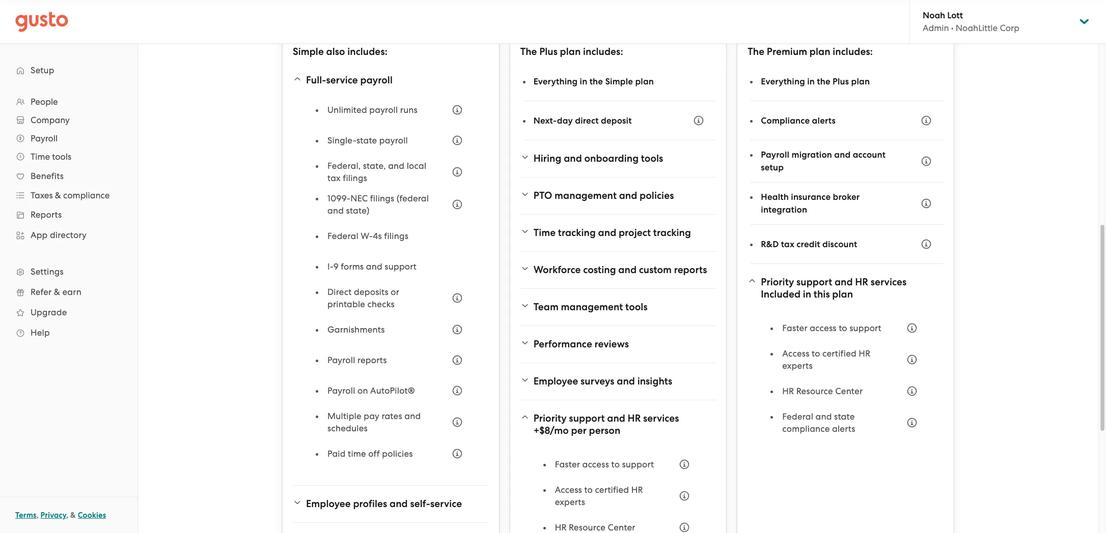 Task type: locate. For each thing, give the bounding box(es) containing it.
services inside priority support and hr services +$8/mo per person
[[643, 413, 679, 425]]

everything for plus
[[534, 76, 578, 87]]

off
[[368, 449, 380, 459]]

0 vertical spatial compliance
[[63, 190, 110, 201]]

in left "this"
[[803, 289, 811, 300]]

1 vertical spatial access
[[555, 485, 582, 495]]

policies
[[640, 190, 674, 202], [382, 449, 413, 459]]

0 vertical spatial hr resource center
[[782, 387, 863, 397]]

tools down payroll dropdown button
[[52, 152, 71, 162]]

employee left profiles
[[306, 499, 351, 510]]

payroll up unlimited payroll runs
[[360, 74, 393, 86]]

simple also includes:
[[293, 46, 387, 58]]

1 horizontal spatial ,
[[66, 511, 68, 520]]

access for person
[[582, 460, 609, 470]]

2 everything from the left
[[761, 76, 805, 87]]

0 vertical spatial federal
[[327, 231, 358, 241]]

checks
[[367, 299, 395, 310]]

terms
[[15, 511, 36, 520]]

reports right 'custom'
[[674, 264, 707, 276]]

premium
[[767, 46, 807, 58]]

the down the premium plan includes:
[[817, 76, 830, 87]]

and inside payroll migration and account setup
[[834, 150, 851, 160]]

0 horizontal spatial hr resource center
[[555, 523, 635, 533]]

2 vertical spatial filings
[[384, 231, 408, 241]]

payroll up setup on the right top
[[761, 150, 789, 160]]

everything down the plus plan includes:
[[534, 76, 578, 87]]

0 horizontal spatial the
[[520, 46, 537, 58]]

1 horizontal spatial service
[[430, 499, 462, 510]]

1 vertical spatial priority
[[534, 413, 567, 425]]

includes: up everything in the plus plan
[[833, 46, 873, 58]]

team
[[534, 301, 559, 313]]

service inside dropdown button
[[326, 74, 358, 86]]

center for included in this plan
[[835, 387, 863, 397]]

list
[[0, 93, 137, 343], [316, 99, 468, 474], [771, 317, 923, 444], [544, 454, 696, 534]]

priority up +$8/mo
[[534, 413, 567, 425]]

0 horizontal spatial priority
[[534, 413, 567, 425]]

0 horizontal spatial includes:
[[347, 46, 387, 58]]

0 horizontal spatial federal
[[327, 231, 358, 241]]

workforce
[[534, 264, 581, 276]]

setup link
[[10, 61, 127, 79]]

includes:
[[347, 46, 387, 58], [583, 46, 623, 58], [833, 46, 873, 58]]

&
[[55, 190, 61, 201], [54, 287, 60, 297], [70, 511, 76, 520]]

(federal
[[397, 194, 429, 204]]

employee surveys and insights
[[534, 376, 672, 388]]

payroll inside dropdown button
[[31, 133, 58, 144]]

resource
[[796, 387, 833, 397], [569, 523, 606, 533]]

payroll inside payroll migration and account setup
[[761, 150, 789, 160]]

0 vertical spatial faster access to support
[[782, 323, 881, 334]]

compliance inside federal and state compliance alerts
[[782, 424, 830, 434]]

1 vertical spatial alerts
[[832, 424, 855, 434]]

1 vertical spatial experts
[[555, 498, 585, 508]]

reports up payroll on autopilot®
[[357, 355, 387, 366]]

& left cookies
[[70, 511, 76, 520]]

1 horizontal spatial time
[[534, 227, 556, 239]]

0 horizontal spatial certified
[[595, 485, 629, 495]]

1 horizontal spatial resource
[[796, 387, 833, 397]]

payroll for payroll reports
[[327, 355, 355, 366]]

and inside priority support and hr services +$8/mo per person
[[607, 413, 625, 425]]

insights
[[637, 376, 672, 388]]

tax down federal,
[[327, 173, 341, 183]]

workforce costing and custom reports button
[[520, 258, 716, 283]]

1 vertical spatial tax
[[781, 239, 794, 250]]

policies inside dropdown button
[[640, 190, 674, 202]]

direct
[[327, 287, 352, 297]]

employee profiles and self-service
[[306, 499, 462, 510]]

1 vertical spatial management
[[561, 301, 623, 313]]

1 vertical spatial time
[[534, 227, 556, 239]]

0 vertical spatial center
[[835, 387, 863, 397]]

filings right 4s
[[384, 231, 408, 241]]

1 horizontal spatial policies
[[640, 190, 674, 202]]

management for pto
[[555, 190, 617, 202]]

included
[[761, 289, 801, 300]]

1 vertical spatial federal
[[782, 412, 813, 422]]

the
[[520, 46, 537, 58], [748, 46, 764, 58]]

1 horizontal spatial employee
[[534, 376, 578, 388]]

2 vertical spatial payroll
[[379, 135, 408, 146]]

the down the plus plan includes:
[[590, 76, 603, 87]]

deposits
[[354, 287, 388, 297]]

simple left also
[[293, 46, 324, 58]]

tools
[[52, 152, 71, 162], [641, 153, 663, 164], [625, 301, 648, 313]]

1 vertical spatial policies
[[382, 449, 413, 459]]

1 everything from the left
[[534, 76, 578, 87]]

0 horizontal spatial reports
[[357, 355, 387, 366]]

tools right onboarding
[[641, 153, 663, 164]]

payroll up state,
[[379, 135, 408, 146]]

pto
[[534, 190, 552, 202]]

0 vertical spatial services
[[871, 277, 907, 288]]

0 vertical spatial payroll
[[360, 74, 393, 86]]

2 the from the left
[[817, 76, 830, 87]]

2 horizontal spatial includes:
[[833, 46, 873, 58]]

in inside priority support and hr services included in this plan
[[803, 289, 811, 300]]

0 horizontal spatial services
[[643, 413, 679, 425]]

1 horizontal spatial access
[[782, 349, 810, 359]]

0 horizontal spatial faster
[[555, 460, 580, 470]]

0 vertical spatial &
[[55, 190, 61, 201]]

federal for federal w-4s filings
[[327, 231, 358, 241]]

time up benefits
[[31, 152, 50, 162]]

privacy link
[[41, 511, 66, 520]]

paid time off policies
[[327, 449, 413, 459]]

1 horizontal spatial everything
[[761, 76, 805, 87]]

payroll
[[31, 133, 58, 144], [761, 150, 789, 160], [327, 355, 355, 366], [327, 386, 355, 396]]

cookies
[[78, 511, 106, 520]]

employee inside dropdown button
[[534, 376, 578, 388]]

1 horizontal spatial the
[[748, 46, 764, 58]]

management down the "hiring and onboarding tools"
[[555, 190, 617, 202]]

faster down per
[[555, 460, 580, 470]]

onboarding
[[584, 153, 639, 164]]

payroll left runs
[[369, 105, 398, 115]]

0 vertical spatial experts
[[782, 361, 813, 371]]

payroll down garnishments
[[327, 355, 355, 366]]

payroll inside dropdown button
[[360, 74, 393, 86]]

payroll down company
[[31, 133, 58, 144]]

0 vertical spatial certified
[[822, 349, 857, 359]]

1 vertical spatial filings
[[370, 194, 394, 204]]

1 horizontal spatial tax
[[781, 239, 794, 250]]

1099-
[[327, 194, 350, 204]]

0 vertical spatial access
[[782, 349, 810, 359]]

payroll left on
[[327, 386, 355, 396]]

1 horizontal spatial state
[[834, 412, 855, 422]]

team management tools button
[[520, 295, 716, 320]]

certified for person
[[595, 485, 629, 495]]

tracking right project
[[653, 227, 691, 239]]

1 vertical spatial certified
[[595, 485, 629, 495]]

1 includes: from the left
[[347, 46, 387, 58]]

earn
[[62, 287, 81, 297]]

0 vertical spatial resource
[[796, 387, 833, 397]]

0 horizontal spatial access to certified hr experts
[[555, 485, 643, 508]]

1 , from the left
[[36, 511, 39, 520]]

federal inside list
[[327, 231, 358, 241]]

support inside priority support and hr services +$8/mo per person
[[569, 413, 605, 425]]

employee profiles and self-service button
[[293, 492, 489, 517]]

4s
[[373, 231, 382, 241]]

service
[[326, 74, 358, 86], [430, 499, 462, 510]]

certified for this
[[822, 349, 857, 359]]

hiring and onboarding tools button
[[520, 147, 716, 171]]

0 vertical spatial plus
[[539, 46, 558, 58]]

in down the plus plan includes:
[[580, 76, 587, 87]]

the for premium
[[817, 76, 830, 87]]

0 horizontal spatial access
[[582, 460, 609, 470]]

0 vertical spatial faster
[[782, 323, 808, 334]]

0 vertical spatial management
[[555, 190, 617, 202]]

1 horizontal spatial tracking
[[653, 227, 691, 239]]

payroll for state
[[379, 135, 408, 146]]

time inside "time tools" dropdown button
[[31, 152, 50, 162]]

time tools button
[[10, 148, 127, 166]]

payroll for payroll on autopilot®
[[327, 386, 355, 396]]

tracking up workforce
[[558, 227, 596, 239]]

9
[[333, 262, 339, 272]]

1 vertical spatial state
[[834, 412, 855, 422]]

support inside list
[[385, 262, 417, 272]]

0 vertical spatial time
[[31, 152, 50, 162]]

, left privacy "link" in the bottom of the page
[[36, 511, 39, 520]]

in down the premium plan includes:
[[807, 76, 815, 87]]

& right taxes
[[55, 190, 61, 201]]

1 horizontal spatial certified
[[822, 349, 857, 359]]

and inside 1099-nec filings (federal and state)
[[327, 206, 344, 216]]

0 horizontal spatial the
[[590, 76, 603, 87]]

services
[[871, 277, 907, 288], [643, 413, 679, 425]]

1 the from the left
[[520, 46, 537, 58]]

upgrade
[[31, 308, 67, 318]]

resource for person
[[569, 523, 606, 533]]

3 includes: from the left
[[833, 46, 873, 58]]

tax right r&d
[[781, 239, 794, 250]]

everything down premium on the top of page
[[761, 76, 805, 87]]

1 vertical spatial access
[[582, 460, 609, 470]]

time inside time tracking and project tracking dropdown button
[[534, 227, 556, 239]]

time down pto
[[534, 227, 556, 239]]

project
[[619, 227, 651, 239]]

employee surveys and insights button
[[520, 370, 716, 394]]

hiring
[[534, 153, 561, 164]]

time tracking and project tracking button
[[520, 221, 716, 245]]

state
[[356, 135, 377, 146], [834, 412, 855, 422]]

and
[[834, 150, 851, 160], [564, 153, 582, 164], [388, 161, 404, 171], [619, 190, 637, 202], [327, 206, 344, 216], [598, 227, 616, 239], [366, 262, 382, 272], [618, 264, 637, 276], [835, 277, 853, 288], [617, 376, 635, 388], [404, 411, 421, 422], [816, 412, 832, 422], [607, 413, 625, 425], [390, 499, 408, 510]]

employee for employee surveys and insights
[[534, 376, 578, 388]]

, left cookies
[[66, 511, 68, 520]]

services for priority support and hr services +$8/mo per person
[[643, 413, 679, 425]]

resource for this
[[796, 387, 833, 397]]

& left earn on the bottom
[[54, 287, 60, 297]]

0 horizontal spatial tax
[[327, 173, 341, 183]]

access for this
[[810, 323, 837, 334]]

0 horizontal spatial employee
[[306, 499, 351, 510]]

1 vertical spatial &
[[54, 287, 60, 297]]

0 horizontal spatial experts
[[555, 498, 585, 508]]

settings link
[[10, 263, 127, 281]]

management down costing
[[561, 301, 623, 313]]

1 horizontal spatial federal
[[782, 412, 813, 422]]

0 vertical spatial alerts
[[812, 115, 836, 126]]

0 horizontal spatial ,
[[36, 511, 39, 520]]

faster down included
[[782, 323, 808, 334]]

1 vertical spatial faster
[[555, 460, 580, 470]]

and inside priority support and hr services included in this plan
[[835, 277, 853, 288]]

everything for premium
[[761, 76, 805, 87]]

1 vertical spatial reports
[[357, 355, 387, 366]]

2 includes: from the left
[[583, 46, 623, 58]]

faster access to support down the person at the right of the page
[[555, 460, 654, 470]]

0 horizontal spatial state
[[356, 135, 377, 146]]

priority inside priority support and hr services +$8/mo per person
[[534, 413, 567, 425]]

priority up included
[[761, 277, 794, 288]]

payroll migration and account setup
[[761, 150, 886, 173]]

federal w-4s filings
[[327, 231, 408, 241]]

faster access to support
[[782, 323, 881, 334], [555, 460, 654, 470]]

& inside "refer & earn" link
[[54, 287, 60, 297]]

policies up project
[[640, 190, 674, 202]]

refer & earn
[[31, 287, 81, 297]]

directory
[[50, 230, 87, 240]]

0 vertical spatial access
[[810, 323, 837, 334]]

1 horizontal spatial includes:
[[583, 46, 623, 58]]

1 vertical spatial access to certified hr experts
[[555, 485, 643, 508]]

payroll for payroll
[[31, 133, 58, 144]]

the
[[590, 76, 603, 87], [817, 76, 830, 87]]

faster access to support down "this"
[[782, 323, 881, 334]]

support inside priority support and hr services included in this plan
[[796, 277, 832, 288]]

1 vertical spatial service
[[430, 499, 462, 510]]

0 vertical spatial filings
[[343, 173, 367, 183]]

0 horizontal spatial faster access to support
[[555, 460, 654, 470]]

management for team
[[561, 301, 623, 313]]

1 vertical spatial compliance
[[782, 424, 830, 434]]

costing
[[583, 264, 616, 276]]

0 vertical spatial service
[[326, 74, 358, 86]]

account
[[853, 150, 886, 160]]

1 horizontal spatial priority
[[761, 277, 794, 288]]

includes: up the everything in the simple plan
[[583, 46, 623, 58]]

1 horizontal spatial plus
[[833, 76, 849, 87]]

policies inside list
[[382, 449, 413, 459]]

faster
[[782, 323, 808, 334], [555, 460, 580, 470]]

reports
[[31, 210, 62, 220]]

federal, state, and local tax filings
[[327, 161, 426, 183]]

corp
[[1000, 23, 1019, 33]]

1 horizontal spatial faster
[[782, 323, 808, 334]]

app directory link
[[10, 226, 127, 244]]

1 the from the left
[[590, 76, 603, 87]]

experts for included
[[782, 361, 813, 371]]

policies right 'off'
[[382, 449, 413, 459]]

noahlittle
[[956, 23, 998, 33]]

1 horizontal spatial access
[[810, 323, 837, 334]]

1 vertical spatial simple
[[605, 76, 633, 87]]

0 horizontal spatial time
[[31, 152, 50, 162]]

1 vertical spatial services
[[643, 413, 679, 425]]

access down the person at the right of the page
[[582, 460, 609, 470]]

federal for federal and state compliance alerts
[[782, 412, 813, 422]]

0 horizontal spatial policies
[[382, 449, 413, 459]]

simple up the deposit
[[605, 76, 633, 87]]

1 horizontal spatial faster access to support
[[782, 323, 881, 334]]

single-state payroll
[[327, 135, 408, 146]]

compliance
[[63, 190, 110, 201], [782, 424, 830, 434]]

policies for paid time off policies
[[382, 449, 413, 459]]

0 vertical spatial policies
[[640, 190, 674, 202]]

0 horizontal spatial service
[[326, 74, 358, 86]]

0 horizontal spatial everything
[[534, 76, 578, 87]]

in for premium
[[807, 76, 815, 87]]

1 vertical spatial employee
[[306, 499, 351, 510]]

filings down federal,
[[343, 173, 367, 183]]

forms
[[341, 262, 364, 272]]

garnishments
[[327, 325, 385, 335]]

access down "this"
[[810, 323, 837, 334]]

1 horizontal spatial center
[[835, 387, 863, 397]]

priority support and hr services +$8/mo per person
[[534, 413, 679, 437]]

employee down performance
[[534, 376, 578, 388]]

multiple pay rates and schedules
[[327, 411, 421, 434]]

1 horizontal spatial services
[[871, 277, 907, 288]]

services inside priority support and hr services included in this plan
[[871, 277, 907, 288]]

includes: right also
[[347, 46, 387, 58]]

center
[[835, 387, 863, 397], [608, 523, 635, 533]]

health
[[761, 192, 789, 203]]

& inside taxes & compliance dropdown button
[[55, 190, 61, 201]]

and inside 'dropdown button'
[[390, 499, 408, 510]]

migration
[[792, 150, 832, 160]]

0 horizontal spatial tracking
[[558, 227, 596, 239]]

taxes & compliance
[[31, 190, 110, 201]]

priority inside priority support and hr services included in this plan
[[761, 277, 794, 288]]

filings
[[343, 173, 367, 183], [370, 194, 394, 204], [384, 231, 408, 241]]

settings
[[31, 267, 64, 277]]

0 horizontal spatial access
[[555, 485, 582, 495]]

1 vertical spatial hr resource center
[[555, 523, 635, 533]]

autopilot®
[[370, 386, 415, 396]]

tools inside list
[[52, 152, 71, 162]]

help
[[31, 328, 50, 338]]

the premium plan includes:
[[748, 46, 873, 58]]

next-
[[534, 115, 557, 126]]

access to certified hr experts for this
[[782, 349, 870, 371]]

filings right nec
[[370, 194, 394, 204]]

federal inside federal and state compliance alerts
[[782, 412, 813, 422]]

the for plus
[[590, 76, 603, 87]]

2 the from the left
[[748, 46, 764, 58]]

employee inside 'dropdown button'
[[306, 499, 351, 510]]

priority for priority support and hr services +$8/mo per person
[[534, 413, 567, 425]]

reports
[[674, 264, 707, 276], [357, 355, 387, 366]]



Task type: vqa. For each thing, say whether or not it's contained in the screenshot.
fully
no



Task type: describe. For each thing, give the bounding box(es) containing it.
upgrade link
[[10, 304, 127, 322]]

rates
[[382, 411, 402, 422]]

access to certified hr experts for person
[[555, 485, 643, 508]]

pto management and policies button
[[520, 184, 716, 208]]

faster access to support for person
[[555, 460, 654, 470]]

team management tools
[[534, 301, 648, 313]]

reports inside list
[[357, 355, 387, 366]]

gusto navigation element
[[0, 44, 137, 360]]

everything in the simple plan
[[534, 76, 654, 87]]

2 , from the left
[[66, 511, 68, 520]]

help link
[[10, 324, 127, 342]]

benefits
[[31, 171, 64, 181]]

printable
[[327, 299, 365, 310]]

hiring and onboarding tools
[[534, 153, 663, 164]]

time tools
[[31, 152, 71, 162]]

state inside federal and state compliance alerts
[[834, 412, 855, 422]]

noah lott admin • noahlittle corp
[[923, 10, 1019, 33]]

services for priority support and hr services included in this plan
[[871, 277, 907, 288]]

workforce costing and custom reports
[[534, 264, 707, 276]]

next-day direct deposit
[[534, 115, 632, 126]]

insurance
[[791, 192, 831, 203]]

terms , privacy , & cookies
[[15, 511, 106, 520]]

+$8/mo
[[534, 425, 569, 437]]

filings inside 'federal, state, and local tax filings'
[[343, 173, 367, 183]]

plan inside priority support and hr services included in this plan
[[832, 289, 853, 300]]

admin
[[923, 23, 949, 33]]

payroll for payroll migration and account setup
[[761, 150, 789, 160]]

taxes
[[31, 190, 53, 201]]

broker
[[833, 192, 860, 203]]

hr inside priority support and hr services +$8/mo per person
[[628, 413, 641, 425]]

company
[[31, 115, 70, 125]]

access for +$8/mo
[[555, 485, 582, 495]]

federal,
[[327, 161, 361, 171]]

2 vertical spatial &
[[70, 511, 76, 520]]

unlimited
[[327, 105, 367, 115]]

1 horizontal spatial simple
[[605, 76, 633, 87]]

the for the premium plan includes:
[[748, 46, 764, 58]]

time
[[348, 449, 366, 459]]

filings inside 1099-nec filings (federal and state)
[[370, 194, 394, 204]]

and inside multiple pay rates and schedules
[[404, 411, 421, 422]]

0 vertical spatial simple
[[293, 46, 324, 58]]

center for +$8/mo per person
[[608, 523, 635, 533]]

list containing unlimited payroll runs
[[316, 99, 468, 474]]

people button
[[10, 93, 127, 111]]

performance reviews
[[534, 339, 629, 350]]

profiles
[[353, 499, 387, 510]]

priority support and hr services included in this plan
[[761, 277, 907, 300]]

0 vertical spatial state
[[356, 135, 377, 146]]

and inside federal and state compliance alerts
[[816, 412, 832, 422]]

& for compliance
[[55, 190, 61, 201]]

home image
[[15, 11, 68, 32]]

or
[[391, 287, 399, 297]]

time for time tracking and project tracking
[[534, 227, 556, 239]]

reports link
[[10, 206, 127, 224]]

app
[[31, 230, 48, 240]]

1 vertical spatial plus
[[833, 76, 849, 87]]

access for included
[[782, 349, 810, 359]]

this
[[814, 289, 830, 300]]

r&d
[[761, 239, 779, 250]]

full-service payroll button
[[293, 68, 489, 93]]

custom
[[639, 264, 672, 276]]

experts for +$8/mo
[[555, 498, 585, 508]]

people
[[31, 97, 58, 107]]

performance
[[534, 339, 592, 350]]

everything in the plus plan
[[761, 76, 870, 87]]

lott
[[947, 10, 963, 21]]

includes: for the premium plan includes:
[[833, 46, 873, 58]]

pay
[[364, 411, 379, 422]]

compliance
[[761, 115, 810, 126]]

taxes & compliance button
[[10, 186, 127, 205]]

0 horizontal spatial plus
[[539, 46, 558, 58]]

& for earn
[[54, 287, 60, 297]]

cookies button
[[78, 510, 106, 522]]

1 vertical spatial payroll
[[369, 105, 398, 115]]

multiple
[[327, 411, 361, 422]]

time for time tools
[[31, 152, 50, 162]]

tax inside 'federal, state, and local tax filings'
[[327, 173, 341, 183]]

the for the plus plan includes:
[[520, 46, 537, 58]]

payroll button
[[10, 129, 127, 148]]

performance reviews button
[[520, 333, 716, 357]]

full-
[[306, 74, 326, 86]]

1 tracking from the left
[[558, 227, 596, 239]]

i-
[[327, 262, 333, 272]]

hr resource center for this
[[782, 387, 863, 397]]

surveys
[[581, 376, 614, 388]]

the plus plan includes:
[[520, 46, 623, 58]]

employee for employee profiles and self-service
[[306, 499, 351, 510]]

compliance inside dropdown button
[[63, 190, 110, 201]]

per
[[571, 425, 587, 437]]

hr inside priority support and hr services included in this plan
[[855, 277, 868, 288]]

person
[[589, 425, 620, 437]]

policies for pto management and policies
[[640, 190, 674, 202]]

pto management and policies
[[534, 190, 674, 202]]

r&d tax credit discount
[[761, 239, 857, 250]]

reports inside dropdown button
[[674, 264, 707, 276]]

faster access to support for this
[[782, 323, 881, 334]]

includes: for the plus plan includes:
[[583, 46, 623, 58]]

faster for +$8/mo
[[555, 460, 580, 470]]

tools down workforce costing and custom reports
[[625, 301, 648, 313]]

in for plus
[[580, 76, 587, 87]]

faster for included
[[782, 323, 808, 334]]

direct deposits or printable checks
[[327, 287, 399, 310]]

nec
[[350, 194, 368, 204]]

i-9 forms and support
[[327, 262, 417, 272]]

deposit
[[601, 115, 632, 126]]

on
[[357, 386, 368, 396]]

and inside 'federal, state, and local tax filings'
[[388, 161, 404, 171]]

alerts inside federal and state compliance alerts
[[832, 424, 855, 434]]

service inside 'dropdown button'
[[430, 499, 462, 510]]

setup
[[31, 65, 54, 75]]

payroll on autopilot®
[[327, 386, 415, 396]]

state)
[[346, 206, 370, 216]]

payroll reports
[[327, 355, 387, 366]]

integration
[[761, 205, 807, 215]]

health insurance broker integration
[[761, 192, 860, 215]]

schedules
[[327, 424, 368, 434]]

app directory
[[31, 230, 87, 240]]

unlimited payroll runs
[[327, 105, 418, 115]]

2 tracking from the left
[[653, 227, 691, 239]]

hr resource center for person
[[555, 523, 635, 533]]

list containing people
[[0, 93, 137, 343]]

priority for priority support and hr services included in this plan
[[761, 277, 794, 288]]

refer & earn link
[[10, 283, 127, 301]]

benefits link
[[10, 167, 127, 185]]

payroll for service
[[360, 74, 393, 86]]



